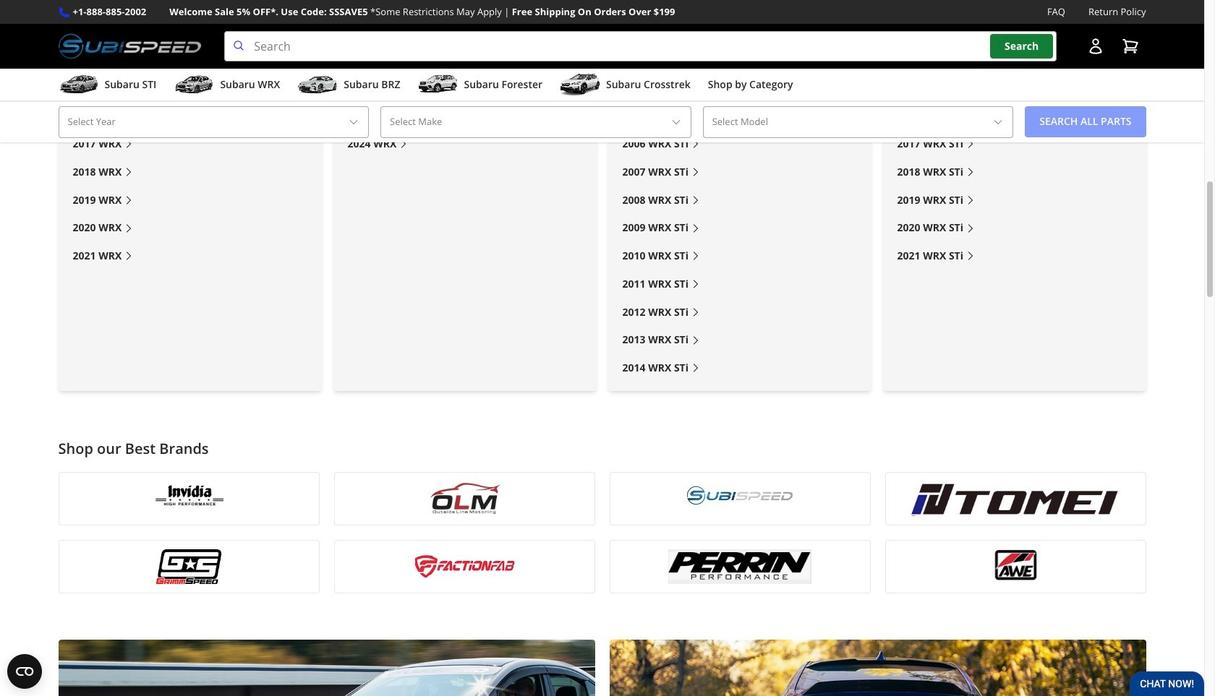 Task type: locate. For each thing, give the bounding box(es) containing it.
Select Year button
[[58, 106, 369, 138]]

subispeed logo image
[[619, 482, 861, 517]]

select model image
[[993, 116, 1004, 128]]

a subaru sti thumbnail image image
[[58, 74, 99, 96]]

a subaru wrx thumbnail image image
[[174, 74, 214, 96]]

perrin logo image
[[619, 550, 861, 585]]

button image
[[1087, 38, 1104, 55]]

grimmspeed logo image
[[68, 550, 310, 585]]

2015-21 wrx mods image
[[58, 0, 322, 39]]

subispeed logo image
[[58, 31, 201, 62]]

invidia logo image
[[68, 482, 310, 517]]

a subaru brz thumbnail image image
[[297, 74, 338, 96]]

a subaru forester thumbnail image image
[[418, 74, 458, 96]]



Task type: vqa. For each thing, say whether or not it's contained in the screenshot.
"Part" within the This Part Fits link
no



Task type: describe. For each thing, give the bounding box(es) containing it.
select make image
[[670, 116, 682, 128]]

Select Model button
[[703, 106, 1014, 138]]

factionfab logo image
[[343, 550, 586, 585]]

open widget image
[[7, 655, 42, 689]]

Select Make button
[[381, 106, 691, 138]]

search input field
[[224, 31, 1057, 62]]

wrx sti mods image
[[608, 0, 871, 39]]

awe tuning logo image
[[894, 550, 1137, 585]]

select year image
[[348, 116, 360, 128]]

2022-2024 wrx mods image
[[333, 0, 596, 39]]

tomei logo image
[[894, 482, 1137, 517]]

2015-2021 wrx sti aftermarket parts image
[[883, 0, 1146, 39]]

olm logo image
[[343, 482, 586, 517]]

a subaru crosstrek thumbnail image image
[[560, 74, 600, 96]]



